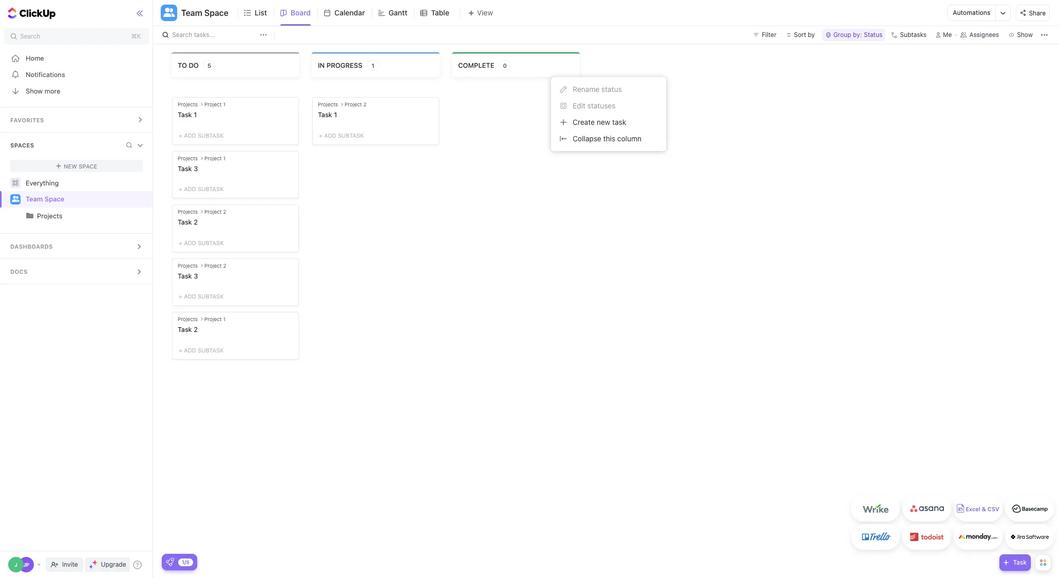Task type: vqa. For each thing, say whether or not it's contained in the screenshot.


Task type: describe. For each thing, give the bounding box(es) containing it.
create new task
[[573, 118, 627, 126]]

2 for 1
[[364, 101, 367, 107]]

+ add subtask up 'task 2'
[[179, 186, 224, 192]]

more
[[45, 87, 60, 95]]

collapse
[[573, 134, 602, 143]]

rename status
[[573, 85, 622, 94]]

⌘k
[[131, 32, 141, 40]]

task
[[613, 118, 627, 126]]

everything
[[26, 179, 59, 187]]

create
[[573, 118, 595, 126]]

home
[[26, 54, 44, 62]]

projects down the "‎task 1" at the top left of the page
[[178, 155, 198, 161]]

project 1 for task 3
[[204, 155, 226, 161]]

2 for 3
[[223, 262, 226, 269]]

this
[[604, 134, 616, 143]]

+ up ‎task 2
[[179, 293, 182, 300]]

automations
[[953, 9, 991, 16]]

‎task 2
[[178, 325, 198, 334]]

team space link
[[26, 191, 144, 208]]

team for team space link
[[26, 195, 43, 203]]

add up ‎task 2
[[184, 293, 196, 300]]

+ add subtask down 'task 2'
[[179, 239, 224, 246]]

calendar link
[[335, 0, 369, 26]]

+ up 'task 2'
[[179, 186, 182, 192]]

new
[[597, 118, 611, 126]]

me
[[944, 31, 952, 39]]

board link
[[291, 0, 315, 26]]

task 2
[[178, 218, 198, 226]]

collapse this column
[[573, 134, 642, 143]]

onboarding checklist button image
[[166, 558, 174, 566]]

project 1 for ‎task 1
[[204, 101, 226, 107]]

list
[[255, 8, 267, 17]]

upgrade
[[101, 561, 126, 568]]

add up 'task 2'
[[184, 186, 196, 192]]

project 2 for task 3
[[204, 262, 226, 269]]

team space button
[[177, 2, 229, 24]]

gantt link
[[389, 0, 412, 26]]

projects down 'task 2'
[[178, 262, 198, 269]]

project 2 for task 1
[[345, 101, 367, 107]]

2 for 2
[[223, 209, 226, 215]]

tasks...
[[194, 31, 215, 39]]

+ down ‎task 2
[[179, 347, 182, 354]]

do
[[189, 61, 199, 69]]

Search tasks... text field
[[172, 28, 257, 42]]

rename status link
[[556, 81, 662, 98]]

task 3 for project 1
[[178, 164, 198, 172]]

space for the team space button
[[204, 8, 229, 17]]

to do
[[178, 61, 199, 69]]

board
[[291, 8, 311, 17]]

+ add subtask down the "‎task 1" at the top left of the page
[[179, 132, 224, 139]]

favorites button
[[0, 107, 153, 132]]

edit statuses
[[573, 101, 616, 110]]

space for team space link
[[45, 195, 64, 203]]

statuses
[[588, 101, 616, 110]]

+ add subtask up ‎task 2
[[179, 293, 224, 300]]

sidebar navigation
[[0, 0, 153, 578]]

projects up task 1
[[318, 101, 338, 107]]

edit
[[573, 101, 586, 110]]

+ down the "‎task 1" at the top left of the page
[[179, 132, 182, 139]]

everything link
[[0, 175, 153, 191]]

automations button
[[948, 5, 996, 21]]

+ down 'task 2'
[[179, 239, 182, 246]]

excel
[[966, 506, 981, 513]]

‎task for ‎task 2
[[178, 325, 192, 334]]

share
[[1030, 9, 1046, 17]]

team space for the team space button
[[181, 8, 229, 17]]

‎task 1
[[178, 110, 197, 119]]



Task type: locate. For each thing, give the bounding box(es) containing it.
3 for project 1
[[194, 164, 198, 172]]

1 horizontal spatial team space
[[181, 8, 229, 17]]

onboarding checklist button element
[[166, 558, 174, 566]]

0 vertical spatial task 3
[[178, 164, 198, 172]]

projects
[[178, 101, 198, 107], [318, 101, 338, 107], [178, 155, 198, 161], [178, 209, 198, 215], [37, 212, 62, 220], [178, 262, 198, 269], [178, 316, 198, 322]]

team for the team space button
[[181, 8, 202, 17]]

status
[[602, 85, 622, 94]]

0 horizontal spatial search
[[20, 32, 40, 40]]

projects up 'task 2'
[[178, 209, 198, 215]]

in progress
[[318, 61, 363, 69]]

favorites
[[10, 117, 44, 123]]

team
[[181, 8, 202, 17], [26, 195, 43, 203]]

complete
[[458, 61, 495, 69]]

new
[[64, 163, 77, 169]]

show
[[26, 87, 43, 95]]

notifications link
[[0, 66, 153, 83]]

add down 'task 2'
[[184, 239, 196, 246]]

list link
[[255, 0, 271, 26]]

team space
[[181, 8, 229, 17], [26, 195, 64, 203]]

1 horizontal spatial search
[[172, 31, 192, 39]]

show more
[[26, 87, 60, 95]]

excel & csv
[[966, 506, 1000, 513]]

team space up tasks...
[[181, 8, 229, 17]]

search tasks...
[[172, 31, 215, 39]]

1 vertical spatial 3
[[194, 272, 198, 280]]

search for search tasks...
[[172, 31, 192, 39]]

user group image
[[12, 196, 19, 202]]

team up search tasks...
[[181, 8, 202, 17]]

table link
[[431, 0, 454, 26]]

team space inside sidebar navigation
[[26, 195, 64, 203]]

2 project 1 from the top
[[204, 155, 226, 161]]

invite
[[62, 561, 78, 568]]

search left tasks...
[[172, 31, 192, 39]]

1 3 from the top
[[194, 164, 198, 172]]

team space down everything
[[26, 195, 64, 203]]

2 task 3 from the top
[[178, 272, 198, 280]]

dashboards
[[10, 243, 53, 250]]

0 vertical spatial team space
[[181, 8, 229, 17]]

share button
[[1017, 5, 1050, 21]]

1 projects link from the left
[[1, 208, 144, 224]]

projects link
[[1, 208, 144, 224], [37, 208, 144, 224]]

0 vertical spatial project 1
[[204, 101, 226, 107]]

home link
[[0, 50, 153, 66]]

2 vertical spatial space
[[45, 195, 64, 203]]

2 ‎task from the top
[[178, 325, 192, 334]]

&
[[982, 506, 987, 513]]

‎task
[[178, 110, 192, 119], [178, 325, 192, 334]]

assignees button
[[957, 29, 1004, 41]]

2 projects link from the left
[[37, 208, 144, 224]]

add down ‎task 2
[[184, 347, 196, 354]]

projects inside sidebar navigation
[[37, 212, 62, 220]]

search for search
[[20, 32, 40, 40]]

0 vertical spatial 3
[[194, 164, 198, 172]]

projects up the "‎task 1" at the top left of the page
[[178, 101, 198, 107]]

rename
[[573, 85, 600, 94]]

1 vertical spatial task 3
[[178, 272, 198, 280]]

project 2 for task 2
[[204, 209, 226, 215]]

2 vertical spatial project 2
[[204, 262, 226, 269]]

0 horizontal spatial space
[[45, 195, 64, 203]]

new space
[[64, 163, 97, 169]]

progress
[[327, 61, 363, 69]]

1/5
[[182, 559, 190, 565]]

2 horizontal spatial space
[[204, 8, 229, 17]]

me button
[[932, 29, 957, 41]]

space inside button
[[204, 8, 229, 17]]

1
[[372, 62, 375, 69], [223, 101, 226, 107], [194, 110, 197, 119], [334, 110, 337, 119], [223, 155, 226, 161], [223, 316, 226, 322]]

table
[[431, 8, 450, 17]]

search
[[172, 31, 192, 39], [20, 32, 40, 40]]

1 project 1 from the top
[[204, 101, 226, 107]]

0 vertical spatial ‎task
[[178, 110, 192, 119]]

assignees
[[970, 31, 1000, 39]]

1 vertical spatial team space
[[26, 195, 64, 203]]

gantt
[[389, 8, 408, 17]]

1 vertical spatial project 2
[[204, 209, 226, 215]]

2
[[364, 101, 367, 107], [223, 209, 226, 215], [194, 218, 198, 226], [223, 262, 226, 269], [194, 325, 198, 334]]

+ add subtask down ‎task 2
[[179, 347, 224, 354]]

task 3
[[178, 164, 198, 172], [178, 272, 198, 280]]

excel & csv link
[[954, 496, 1003, 522]]

column
[[618, 134, 642, 143]]

2 vertical spatial project 1
[[204, 316, 226, 322]]

team space inside button
[[181, 8, 229, 17]]

space down everything
[[45, 195, 64, 203]]

project 1
[[204, 101, 226, 107], [204, 155, 226, 161], [204, 316, 226, 322]]

search up the home
[[20, 32, 40, 40]]

3
[[194, 164, 198, 172], [194, 272, 198, 280]]

team down everything
[[26, 195, 43, 203]]

task 1
[[318, 110, 337, 119]]

notifications
[[26, 70, 65, 78]]

3 for project 2
[[194, 272, 198, 280]]

‎task for ‎task 1
[[178, 110, 192, 119]]

project
[[204, 101, 222, 107], [345, 101, 362, 107], [204, 155, 222, 161], [204, 209, 222, 215], [204, 262, 222, 269], [204, 316, 222, 322]]

1 horizontal spatial space
[[79, 163, 97, 169]]

task 3 for project 2
[[178, 272, 198, 280]]

calendar
[[335, 8, 365, 17]]

3 project 1 from the top
[[204, 316, 226, 322]]

0 vertical spatial project 2
[[345, 101, 367, 107]]

to
[[178, 61, 187, 69]]

+
[[179, 132, 182, 139], [319, 132, 323, 139], [179, 186, 182, 192], [179, 239, 182, 246], [179, 293, 182, 300], [179, 347, 182, 354]]

space up search tasks... text box
[[204, 8, 229, 17]]

subtask
[[198, 132, 224, 139], [338, 132, 364, 139], [198, 186, 224, 192], [198, 239, 224, 246], [198, 293, 224, 300], [198, 347, 224, 354]]

create new task link
[[556, 114, 662, 131]]

1 ‎task from the top
[[178, 110, 192, 119]]

docs
[[10, 268, 28, 275]]

1 vertical spatial project 1
[[204, 155, 226, 161]]

space
[[204, 8, 229, 17], [79, 163, 97, 169], [45, 195, 64, 203]]

1 task 3 from the top
[[178, 164, 198, 172]]

task
[[318, 110, 332, 119], [178, 164, 192, 172], [178, 218, 192, 226], [178, 272, 192, 280], [1014, 559, 1027, 566]]

add
[[184, 132, 196, 139], [324, 132, 336, 139], [184, 186, 196, 192], [184, 239, 196, 246], [184, 293, 196, 300], [184, 347, 196, 354]]

1 vertical spatial team
[[26, 195, 43, 203]]

0 vertical spatial space
[[204, 8, 229, 17]]

5
[[208, 62, 211, 69]]

1 vertical spatial ‎task
[[178, 325, 192, 334]]

csv
[[988, 506, 1000, 513]]

upgrade link
[[85, 558, 130, 572]]

+ add subtask down task 1
[[319, 132, 364, 139]]

project 2
[[345, 101, 367, 107], [204, 209, 226, 215], [204, 262, 226, 269]]

projects up ‎task 2
[[178, 316, 198, 322]]

2 3 from the top
[[194, 272, 198, 280]]

0
[[503, 62, 507, 69]]

in
[[318, 61, 325, 69]]

search inside sidebar navigation
[[20, 32, 40, 40]]

projects down everything
[[37, 212, 62, 220]]

space right new
[[79, 163, 97, 169]]

1 horizontal spatial team
[[181, 8, 202, 17]]

add down task 1
[[324, 132, 336, 139]]

1 vertical spatial space
[[79, 163, 97, 169]]

0 vertical spatial team
[[181, 8, 202, 17]]

project 1 for ‎task 2
[[204, 316, 226, 322]]

team space for team space link
[[26, 195, 64, 203]]

0 horizontal spatial team
[[26, 195, 43, 203]]

edit statuses link
[[556, 98, 662, 114]]

+ down task 1
[[319, 132, 323, 139]]

+ add subtask
[[179, 132, 224, 139], [319, 132, 364, 139], [179, 186, 224, 192], [179, 239, 224, 246], [179, 293, 224, 300], [179, 347, 224, 354]]

0 horizontal spatial team space
[[26, 195, 64, 203]]

team inside sidebar navigation
[[26, 195, 43, 203]]

team inside button
[[181, 8, 202, 17]]

collapse this column link
[[556, 131, 662, 147]]

add down the "‎task 1" at the top left of the page
[[184, 132, 196, 139]]



